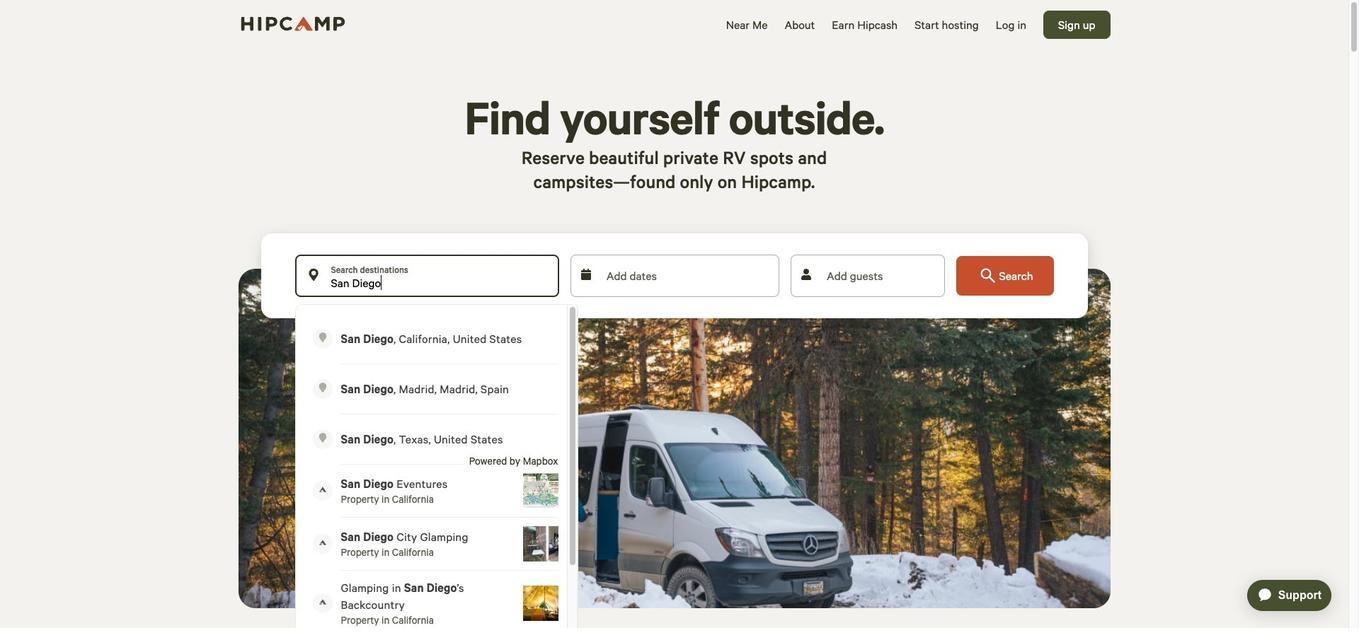 Task type: describe. For each thing, give the bounding box(es) containing it.
glamping in san diego's backcountry image
[[523, 586, 558, 622]]

san diego city glamping image
[[523, 527, 558, 562]]



Task type: vqa. For each thing, say whether or not it's contained in the screenshot.
toggle attribution icon
no



Task type: locate. For each thing, give the bounding box(es) containing it.
None field
[[331, 275, 552, 292]]

application
[[1223, 564, 1349, 629]]

san diego eventures image
[[523, 474, 558, 509]]

a man opens the sliding door of his camper van in the snow image
[[238, 269, 1111, 609]]



